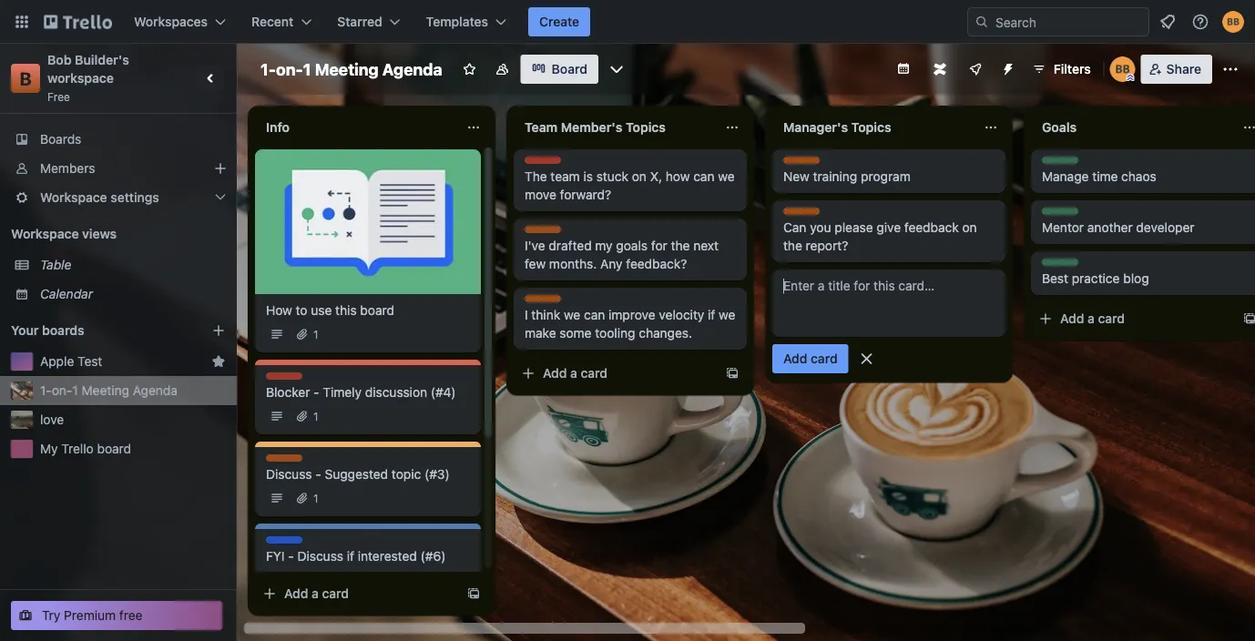 Task type: describe. For each thing, give the bounding box(es) containing it.
love link
[[40, 411, 226, 429]]

fyi fyi - discuss if interested (#6)
[[266, 538, 446, 564]]

team
[[551, 169, 580, 184]]

the inside discuss i've drafted my goals for the next few months. any feedback?
[[671, 238, 690, 253]]

manage
[[1042, 169, 1089, 184]]

the team is stuck on x, how can we move forward? link
[[525, 168, 736, 204]]

workspace views
[[11, 226, 117, 241]]

if inside "fyi fyi - discuss if interested (#6)"
[[347, 549, 354, 564]]

starred button
[[326, 7, 412, 36]]

apple
[[40, 354, 74, 369]]

automation image
[[994, 55, 1019, 80]]

i
[[525, 308, 528, 323]]

color: orange, title: "discuss" element for you
[[784, 208, 825, 221]]

info
[[266, 120, 290, 135]]

2 fyi from the top
[[266, 549, 285, 564]]

workspace settings
[[40, 190, 159, 205]]

discuss can you please give feedback on the report?
[[784, 209, 977, 253]]

meeting inside board name text field
[[315, 59, 379, 79]]

on inside blocker the team is stuck on x, how can we move forward?
[[632, 169, 647, 184]]

trello
[[61, 441, 94, 456]]

1- inside 1-on-1 meeting agenda link
[[40, 383, 52, 398]]

workspaces button
[[123, 7, 237, 36]]

templates
[[426, 14, 488, 29]]

topic
[[392, 467, 421, 482]]

on inside discuss can you please give feedback on the report?
[[963, 220, 977, 235]]

timely
[[323, 385, 362, 400]]

calendar power-up image
[[896, 61, 911, 76]]

color: blue, title: "fyi" element
[[266, 537, 302, 550]]

workspaces
[[134, 14, 208, 29]]

you
[[810, 220, 831, 235]]

bob builder (bobbuilder40) image
[[1110, 56, 1136, 82]]

next
[[694, 238, 719, 253]]

color: orange, title: "discuss" element left suggested
[[266, 455, 307, 468]]

the inside discuss can you please give feedback on the report?
[[784, 238, 803, 253]]

discussion
[[365, 385, 427, 400]]

on- inside board name text field
[[276, 59, 303, 79]]

apple test
[[40, 354, 102, 369]]

blog
[[1124, 271, 1149, 286]]

starred icon image
[[211, 354, 226, 369]]

1 down apple test at the left bottom of the page
[[72, 383, 78, 398]]

create button
[[528, 7, 591, 36]]

search image
[[975, 15, 989, 29]]

suggested
[[325, 467, 388, 482]]

tooling
[[595, 326, 636, 341]]

add a card for practice
[[1061, 311, 1125, 326]]

topics inside text box
[[626, 120, 666, 135]]

best practice blog link
[[1042, 270, 1254, 288]]

x,
[[650, 169, 662, 184]]

color: red, title: "blocker" element for blocker - timely discussion (#4)
[[266, 373, 306, 386]]

boards
[[42, 323, 84, 338]]

power ups image
[[968, 62, 983, 77]]

goal manage time chaos
[[1042, 158, 1157, 184]]

card for info
[[322, 586, 349, 601]]

add board image
[[211, 323, 226, 338]]

add for goals
[[1061, 311, 1085, 326]]

open information menu image
[[1192, 13, 1210, 31]]

can inside blocker the team is stuck on x, how can we move forward?
[[694, 169, 715, 184]]

1 down color: blue, title: "fyi" element
[[288, 574, 293, 587]]

Goals text field
[[1031, 113, 1232, 142]]

color: orange, title: "discuss" element for training
[[784, 157, 825, 170]]

blocker blocker - timely discussion (#4)
[[266, 374, 456, 400]]

discuss for i
[[525, 296, 566, 309]]

add for team member's topics
[[543, 366, 567, 381]]

mentor another developer link
[[1042, 219, 1254, 237]]

test
[[78, 354, 102, 369]]

can
[[784, 220, 807, 235]]

how
[[666, 169, 690, 184]]

team member's topics
[[525, 120, 666, 135]]

report?
[[806, 238, 849, 253]]

try premium free button
[[11, 601, 222, 631]]

1 vertical spatial 1-on-1 meeting agenda
[[40, 383, 178, 398]]

(#4)
[[431, 385, 456, 400]]

1-on-1 meeting agenda link
[[40, 382, 226, 400]]

training
[[813, 169, 858, 184]]

your
[[11, 323, 39, 338]]

(#3)
[[425, 467, 450, 482]]

free
[[119, 608, 143, 623]]

bob builder's workspace link
[[47, 52, 133, 86]]

0 notifications image
[[1157, 11, 1179, 33]]

primary element
[[0, 0, 1256, 44]]

manager's topics
[[784, 120, 892, 135]]

color: green, title: "goal" element for best
[[1042, 259, 1079, 272]]

calendar link
[[40, 285, 226, 303]]

color: green, title: "goal" element for mentor
[[1042, 208, 1079, 221]]

create
[[539, 14, 580, 29]]

color: green, title: "goal" element for manage
[[1042, 157, 1079, 170]]

this
[[335, 303, 357, 318]]

1 inside board name text field
[[303, 59, 311, 79]]

blocker the team is stuck on x, how can we move forward?
[[525, 158, 735, 202]]

goal for manage
[[1042, 158, 1066, 170]]

i've
[[525, 238, 545, 253]]

your boards
[[11, 323, 84, 338]]

0 vertical spatial board
[[360, 303, 395, 318]]

give
[[877, 220, 901, 235]]

settings
[[111, 190, 159, 205]]

1- inside board name text field
[[261, 59, 276, 79]]

apple test link
[[40, 353, 204, 371]]

bob builder (bobbuilder40) image
[[1223, 11, 1245, 33]]

can inside discuss i think we can improve velocity if we make some tooling changes.
[[584, 308, 605, 323]]

1 vertical spatial agenda
[[133, 383, 178, 398]]

workspace visible image
[[495, 62, 510, 77]]

how to use this board link
[[266, 302, 470, 320]]

add a card for think
[[543, 366, 608, 381]]

fyi - discuss if interested (#6) link
[[266, 548, 470, 566]]

goal best practice blog
[[1042, 260, 1149, 286]]

goals
[[1042, 120, 1077, 135]]

workspace settings button
[[0, 183, 237, 212]]

i've drafted my goals for the next few months. any feedback? link
[[525, 237, 736, 273]]

- for discuss
[[315, 467, 321, 482]]

make
[[525, 326, 556, 341]]

best
[[1042, 271, 1069, 286]]

Manager's Topics text field
[[773, 113, 973, 142]]

i think we can improve velocity if we make some tooling changes. link
[[525, 306, 736, 343]]

this member is an admin of this board. image
[[1127, 74, 1135, 82]]

stuck
[[597, 169, 629, 184]]

how to use this board
[[266, 303, 395, 318]]

table link
[[40, 256, 226, 274]]

discuss for i've
[[525, 227, 566, 240]]

time
[[1093, 169, 1118, 184]]

workspace for workspace views
[[11, 226, 79, 241]]

b link
[[11, 64, 40, 93]]

my trello board link
[[40, 440, 226, 458]]

use
[[311, 303, 332, 318]]

if inside discuss i think we can improve velocity if we make some tooling changes.
[[708, 308, 716, 323]]

card for team member's topics
[[581, 366, 608, 381]]

feedback?
[[626, 256, 687, 272]]

2 vertical spatial a
[[312, 586, 319, 601]]

Team Member's Topics text field
[[514, 113, 714, 142]]

0 horizontal spatial on-
[[52, 383, 72, 398]]

card for goals
[[1098, 311, 1125, 326]]

Info text field
[[255, 113, 456, 142]]

a for think
[[570, 366, 578, 381]]

free
[[47, 90, 70, 103]]



Task type: locate. For each thing, give the bounding box(es) containing it.
0 horizontal spatial create from template… image
[[467, 587, 481, 601]]

0 horizontal spatial topics
[[626, 120, 666, 135]]

topics up x,
[[626, 120, 666, 135]]

- for blocker
[[314, 385, 319, 400]]

goal down manage
[[1042, 209, 1066, 221]]

manager's
[[784, 120, 848, 135]]

recent button
[[241, 7, 323, 36]]

color: green, title: "goal" element down goals
[[1042, 157, 1079, 170]]

1 horizontal spatial add a card
[[543, 366, 608, 381]]

0 vertical spatial -
[[314, 385, 319, 400]]

on left x,
[[632, 169, 647, 184]]

on
[[632, 169, 647, 184], [963, 220, 977, 235]]

agenda left star or unstar board icon in the top left of the page
[[383, 59, 443, 79]]

1 topics from the left
[[626, 120, 666, 135]]

workspace navigation collapse icon image
[[199, 66, 224, 91]]

2 horizontal spatial add a card
[[1061, 311, 1125, 326]]

1 horizontal spatial agenda
[[383, 59, 443, 79]]

discuss inside discuss can you please give feedback on the report?
[[784, 209, 825, 221]]

calendar
[[40, 287, 93, 302]]

- for fyi
[[288, 549, 294, 564]]

blocker - timely discussion (#4) link
[[266, 384, 470, 402]]

add down the 'best'
[[1061, 311, 1085, 326]]

my trello board
[[40, 441, 131, 456]]

color: red, title: "blocker" element up move
[[525, 157, 565, 170]]

2 vertical spatial color: green, title: "goal" element
[[1042, 259, 1079, 272]]

0 horizontal spatial the
[[671, 238, 690, 253]]

meeting down starred on the left top of page
[[315, 59, 379, 79]]

on- down apple
[[52, 383, 72, 398]]

add a card down some
[[543, 366, 608, 381]]

0 horizontal spatial add a card
[[284, 586, 349, 601]]

0 horizontal spatial color: red, title: "blocker" element
[[266, 373, 306, 386]]

0 vertical spatial can
[[694, 169, 715, 184]]

recent
[[252, 14, 294, 29]]

1 horizontal spatial a
[[570, 366, 578, 381]]

goal for best
[[1042, 260, 1066, 272]]

months.
[[549, 256, 597, 272]]

board down love link
[[97, 441, 131, 456]]

1 vertical spatial board
[[97, 441, 131, 456]]

share
[[1167, 62, 1202, 77]]

we right velocity
[[719, 308, 736, 323]]

add a card button
[[1031, 304, 1235, 333], [514, 359, 718, 388], [255, 579, 459, 609]]

1 down recent dropdown button
[[303, 59, 311, 79]]

0 vertical spatial agenda
[[383, 59, 443, 79]]

0 vertical spatial goal
[[1042, 158, 1066, 170]]

color: orange, title: "discuss" element for think
[[525, 295, 566, 309]]

customize views image
[[608, 60, 626, 78]]

color: red, title: "blocker" element left timely
[[266, 373, 306, 386]]

premium
[[64, 608, 116, 623]]

1 horizontal spatial 1-
[[261, 59, 276, 79]]

1 the from the left
[[671, 238, 690, 253]]

goal
[[1042, 158, 1066, 170], [1042, 209, 1066, 221], [1042, 260, 1066, 272]]

interested
[[358, 549, 417, 564]]

forward?
[[560, 187, 611, 202]]

color: orange, title: "discuss" element for drafted
[[525, 226, 566, 240]]

add for info
[[284, 586, 308, 601]]

confluence icon image
[[934, 63, 946, 76]]

goal inside the goal mentor another developer
[[1042, 209, 1066, 221]]

discuss - suggested topic (#3) link
[[266, 466, 470, 484]]

2 goal from the top
[[1042, 209, 1066, 221]]

table
[[40, 257, 71, 272]]

1 horizontal spatial board
[[360, 303, 395, 318]]

board
[[552, 62, 588, 77]]

developer
[[1137, 220, 1195, 235]]

Search field
[[989, 8, 1149, 36]]

some
[[560, 326, 592, 341]]

2 color: green, title: "goal" element from the top
[[1042, 208, 1079, 221]]

2 horizontal spatial add a card button
[[1031, 304, 1235, 333]]

a for practice
[[1088, 311, 1095, 326]]

1 down use
[[313, 328, 319, 341]]

1 horizontal spatial if
[[708, 308, 716, 323]]

meeting
[[315, 59, 379, 79], [82, 383, 129, 398]]

color: red, title: "blocker" element
[[525, 157, 565, 170], [266, 373, 306, 386]]

card inside button
[[811, 351, 838, 366]]

color: orange, title: "discuss" element up make
[[525, 295, 566, 309]]

discuss i've drafted my goals for the next few months. any feedback?
[[525, 227, 719, 272]]

add down make
[[543, 366, 567, 381]]

add card button
[[773, 344, 849, 374]]

topics up discuss new training program
[[852, 120, 892, 135]]

(#6)
[[421, 549, 446, 564]]

0 vertical spatial color: red, title: "blocker" element
[[525, 157, 565, 170]]

1 down blocker blocker - timely discussion (#4)
[[313, 410, 319, 423]]

- inside "fyi fyi - discuss if interested (#6)"
[[288, 549, 294, 564]]

can you please give feedback on the report? link
[[784, 219, 995, 255]]

create from template… image
[[725, 366, 740, 381], [467, 587, 481, 601]]

1-on-1 meeting agenda down starred on the left top of page
[[261, 59, 443, 79]]

1- up love
[[40, 383, 52, 398]]

my
[[40, 441, 58, 456]]

1 vertical spatial create from template… image
[[467, 587, 481, 601]]

few
[[525, 256, 546, 272]]

1 vertical spatial can
[[584, 308, 605, 323]]

0 horizontal spatial meeting
[[82, 383, 129, 398]]

0 vertical spatial on-
[[276, 59, 303, 79]]

builder's
[[75, 52, 129, 67]]

0 horizontal spatial 1-
[[40, 383, 52, 398]]

we inside blocker the team is stuck on x, how can we move forward?
[[718, 169, 735, 184]]

agenda inside board name text field
[[383, 59, 443, 79]]

1 horizontal spatial meeting
[[315, 59, 379, 79]]

add a card button down the tooling on the bottom
[[514, 359, 718, 388]]

add a card down "fyi fyi - discuss if interested (#6)"
[[284, 586, 349, 601]]

goal for mentor
[[1042, 209, 1066, 221]]

2 vertical spatial goal
[[1042, 260, 1066, 272]]

1 vertical spatial goal
[[1042, 209, 1066, 221]]

0 vertical spatial color: green, title: "goal" element
[[1042, 157, 1079, 170]]

try
[[42, 608, 60, 623]]

add left cancel image
[[784, 351, 808, 366]]

color: green, title: "goal" element
[[1042, 157, 1079, 170], [1042, 208, 1079, 221], [1042, 259, 1079, 272]]

can right how
[[694, 169, 715, 184]]

color: red, title: "blocker" element for the team is stuck on x, how can we move forward?
[[525, 157, 565, 170]]

1 vertical spatial add a card button
[[514, 359, 718, 388]]

the down can
[[784, 238, 803, 253]]

1 vertical spatial meeting
[[82, 383, 129, 398]]

think
[[532, 308, 561, 323]]

discuss inside discuss i've drafted my goals for the next few months. any feedback?
[[525, 227, 566, 240]]

add inside button
[[784, 351, 808, 366]]

boards
[[40, 132, 81, 147]]

member's
[[561, 120, 623, 135]]

love
[[40, 412, 64, 427]]

1 vertical spatial color: green, title: "goal" element
[[1042, 208, 1079, 221]]

we right how
[[718, 169, 735, 184]]

1 horizontal spatial the
[[784, 238, 803, 253]]

0 vertical spatial 1-on-1 meeting agenda
[[261, 59, 443, 79]]

please
[[835, 220, 873, 235]]

any
[[601, 256, 623, 272]]

1 down discuss discuss - suggested topic (#3)
[[313, 492, 319, 505]]

card down some
[[581, 366, 608, 381]]

try premium free
[[42, 608, 143, 623]]

0 horizontal spatial board
[[97, 441, 131, 456]]

blocker inside blocker the team is stuck on x, how can we move forward?
[[525, 158, 565, 170]]

1 horizontal spatial create from template… image
[[725, 366, 740, 381]]

practice
[[1072, 271, 1120, 286]]

card left cancel image
[[811, 351, 838, 366]]

2 vertical spatial add a card
[[284, 586, 349, 601]]

improve
[[609, 308, 656, 323]]

1 vertical spatial color: red, title: "blocker" element
[[266, 373, 306, 386]]

0 vertical spatial add a card
[[1061, 311, 1125, 326]]

discuss inside discuss new training program
[[784, 158, 825, 170]]

move
[[525, 187, 557, 202]]

1 goal from the top
[[1042, 158, 1066, 170]]

discuss inside discuss i think we can improve velocity if we make some tooling changes.
[[525, 296, 566, 309]]

goal down goals
[[1042, 158, 1066, 170]]

on- down recent dropdown button
[[276, 59, 303, 79]]

discuss for discuss
[[266, 456, 307, 468]]

agenda
[[383, 59, 443, 79], [133, 383, 178, 398]]

add a card down practice
[[1061, 311, 1125, 326]]

color: green, title: "goal" element down manage
[[1042, 208, 1079, 221]]

how
[[266, 303, 292, 318]]

1 vertical spatial if
[[347, 549, 354, 564]]

goal mentor another developer
[[1042, 209, 1195, 235]]

1 vertical spatial -
[[315, 467, 321, 482]]

add down color: blue, title: "fyi" element
[[284, 586, 308, 601]]

blocker for the
[[525, 158, 565, 170]]

chaos
[[1122, 169, 1157, 184]]

0 vertical spatial on
[[632, 169, 647, 184]]

changes.
[[639, 326, 693, 341]]

Enter a title for this card… text field
[[773, 270, 1006, 337]]

0 horizontal spatial on
[[632, 169, 647, 184]]

0 horizontal spatial can
[[584, 308, 605, 323]]

show menu image
[[1222, 60, 1240, 78]]

- inside discuss discuss - suggested topic (#3)
[[315, 467, 321, 482]]

create from template… image for info
[[467, 587, 481, 601]]

1 horizontal spatial topics
[[852, 120, 892, 135]]

color: green, title: "goal" element down mentor
[[1042, 259, 1079, 272]]

2 horizontal spatial a
[[1088, 311, 1095, 326]]

workspace for workspace settings
[[40, 190, 107, 205]]

1-on-1 meeting agenda inside board name text field
[[261, 59, 443, 79]]

starred
[[337, 14, 382, 29]]

3 color: green, title: "goal" element from the top
[[1042, 259, 1079, 272]]

3 goal from the top
[[1042, 260, 1066, 272]]

boards link
[[0, 125, 237, 154]]

1 fyi from the top
[[266, 538, 283, 550]]

another
[[1088, 220, 1133, 235]]

if right velocity
[[708, 308, 716, 323]]

1-on-1 meeting agenda down apple test link
[[40, 383, 178, 398]]

0 vertical spatial create from template… image
[[725, 366, 740, 381]]

b
[[20, 67, 32, 89]]

1 horizontal spatial add a card button
[[514, 359, 718, 388]]

discuss inside "fyi fyi - discuss if interested (#6)"
[[297, 549, 343, 564]]

a down "fyi fyi - discuss if interested (#6)"
[[312, 586, 319, 601]]

0 vertical spatial meeting
[[315, 59, 379, 79]]

add a card button for blog
[[1031, 304, 1235, 333]]

1 vertical spatial a
[[570, 366, 578, 381]]

a down some
[[570, 366, 578, 381]]

workspace up table
[[11, 226, 79, 241]]

goal inside goal best practice blog
[[1042, 260, 1066, 272]]

0 vertical spatial workspace
[[40, 190, 107, 205]]

1 horizontal spatial 1-on-1 meeting agenda
[[261, 59, 443, 79]]

2 vertical spatial add a card button
[[255, 579, 459, 609]]

filters
[[1054, 62, 1091, 77]]

0 horizontal spatial a
[[312, 586, 319, 601]]

the right for
[[671, 238, 690, 253]]

meeting down test at the bottom left of page
[[82, 383, 129, 398]]

can up some
[[584, 308, 605, 323]]

team
[[525, 120, 558, 135]]

workspace inside popup button
[[40, 190, 107, 205]]

color: orange, title: "discuss" element up few on the left
[[525, 226, 566, 240]]

board right this
[[360, 303, 395, 318]]

0 vertical spatial 1-
[[261, 59, 276, 79]]

your boards with 4 items element
[[11, 320, 184, 342]]

velocity
[[659, 308, 705, 323]]

card down "fyi fyi - discuss if interested (#6)"
[[322, 586, 349, 601]]

filters button
[[1027, 55, 1097, 84]]

1 vertical spatial workspace
[[11, 226, 79, 241]]

0 vertical spatial a
[[1088, 311, 1095, 326]]

on-
[[276, 59, 303, 79], [52, 383, 72, 398]]

create from template… image
[[1243, 312, 1256, 326]]

if
[[708, 308, 716, 323], [347, 549, 354, 564]]

for
[[651, 238, 668, 253]]

star or unstar board image
[[463, 62, 477, 77]]

0 vertical spatial if
[[708, 308, 716, 323]]

we
[[718, 169, 735, 184], [564, 308, 581, 323], [719, 308, 736, 323]]

topics inside text field
[[852, 120, 892, 135]]

discuss discuss - suggested topic (#3)
[[266, 456, 450, 482]]

0 vertical spatial add a card button
[[1031, 304, 1235, 333]]

agenda up love link
[[133, 383, 178, 398]]

if left interested
[[347, 549, 354, 564]]

card down practice
[[1098, 311, 1125, 326]]

0 horizontal spatial add a card button
[[255, 579, 459, 609]]

1 horizontal spatial color: red, title: "blocker" element
[[525, 157, 565, 170]]

goals
[[616, 238, 648, 253]]

members link
[[0, 154, 237, 183]]

2 topics from the left
[[852, 120, 892, 135]]

1 vertical spatial on-
[[52, 383, 72, 398]]

blocker for blocker
[[266, 374, 306, 386]]

the
[[671, 238, 690, 253], [784, 238, 803, 253]]

bob
[[47, 52, 72, 67]]

to
[[296, 303, 308, 318]]

goal down mentor
[[1042, 260, 1066, 272]]

1 horizontal spatial on
[[963, 220, 977, 235]]

add
[[1061, 311, 1085, 326], [784, 351, 808, 366], [543, 366, 567, 381], [284, 586, 308, 601]]

1 color: green, title: "goal" element from the top
[[1042, 157, 1079, 170]]

bob builder's workspace free
[[47, 52, 133, 103]]

create from template… image for team member's topics
[[725, 366, 740, 381]]

workspace
[[47, 71, 114, 86]]

back to home image
[[44, 7, 112, 36]]

1 vertical spatial add a card
[[543, 366, 608, 381]]

1 horizontal spatial can
[[694, 169, 715, 184]]

-
[[314, 385, 319, 400], [315, 467, 321, 482], [288, 549, 294, 564]]

templates button
[[415, 7, 518, 36]]

0 horizontal spatial if
[[347, 549, 354, 564]]

Board name text field
[[251, 55, 452, 84]]

0 horizontal spatial agenda
[[133, 383, 178, 398]]

discuss i think we can improve velocity if we make some tooling changes.
[[525, 296, 736, 341]]

we up some
[[564, 308, 581, 323]]

board link
[[521, 55, 599, 84]]

1 vertical spatial 1-
[[40, 383, 52, 398]]

discuss for can
[[784, 209, 825, 221]]

color: orange, title: "discuss" element down manager's in the right top of the page
[[784, 157, 825, 170]]

1 horizontal spatial on-
[[276, 59, 303, 79]]

discuss for new
[[784, 158, 825, 170]]

color: orange, title: "discuss" element
[[784, 157, 825, 170], [784, 208, 825, 221], [525, 226, 566, 240], [525, 295, 566, 309], [266, 455, 307, 468]]

on right "feedback"
[[963, 220, 977, 235]]

- inside blocker blocker - timely discussion (#4)
[[314, 385, 319, 400]]

add a card button down blog
[[1031, 304, 1235, 333]]

2 the from the left
[[784, 238, 803, 253]]

a down practice
[[1088, 311, 1095, 326]]

add a card button for we
[[514, 359, 718, 388]]

1 vertical spatial on
[[963, 220, 977, 235]]

2 vertical spatial -
[[288, 549, 294, 564]]

cancel image
[[858, 350, 876, 368]]

program
[[861, 169, 911, 184]]

goal inside goal manage time chaos
[[1042, 158, 1066, 170]]

add a card button down fyi - discuss if interested (#6) link
[[255, 579, 459, 609]]

1- down the recent
[[261, 59, 276, 79]]

color: orange, title: "discuss" element down new
[[784, 208, 825, 221]]

workspace down members
[[40, 190, 107, 205]]

0 horizontal spatial 1-on-1 meeting agenda
[[40, 383, 178, 398]]



Task type: vqa. For each thing, say whether or not it's contained in the screenshot.
User/Month inside the $ 10 USD Per user/month if billed annually ($12.50 billed monthly)
no



